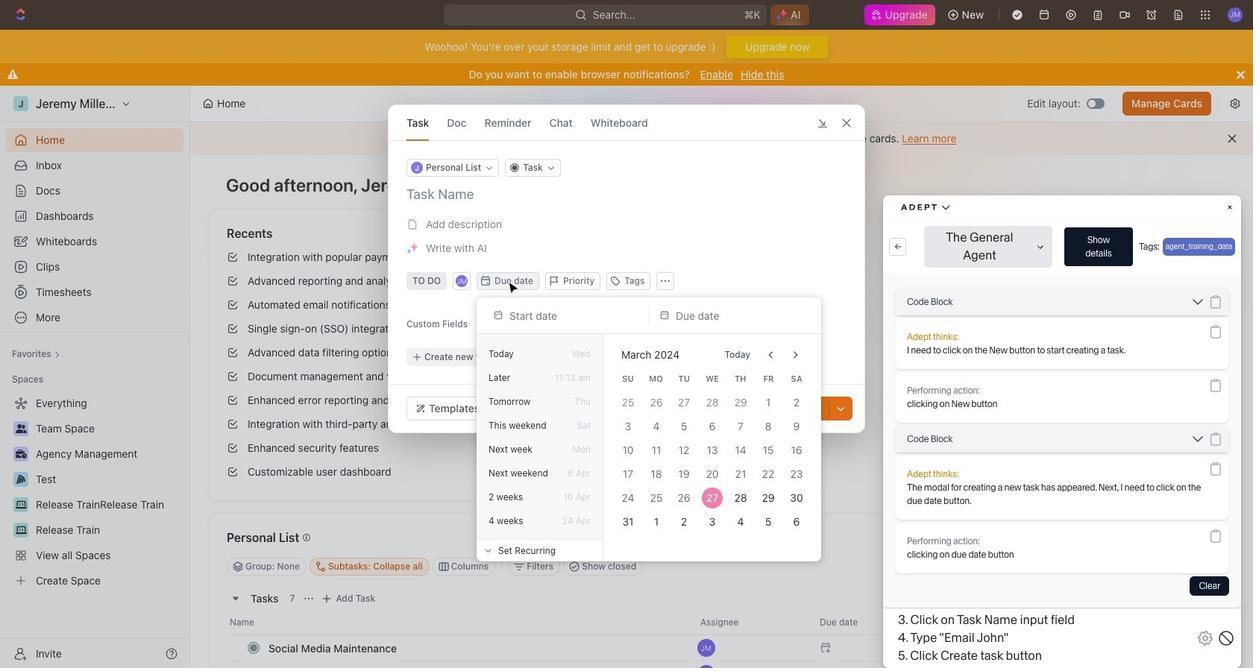 Task type: describe. For each thing, give the bounding box(es) containing it.
Search tasks... text field
[[1008, 556, 1158, 578]]

sidebar navigation
[[0, 86, 190, 668]]



Task type: vqa. For each thing, say whether or not it's contained in the screenshot.
off image
no



Task type: locate. For each thing, give the bounding box(es) containing it.
dialog
[[388, 104, 865, 433]]

tree
[[6, 392, 183, 593]]

Task Name text field
[[407, 186, 850, 204]]

tree inside "sidebar" 'navigation'
[[6, 392, 183, 593]]

Due date text field
[[676, 309, 800, 322]]

alert
[[190, 122, 1253, 155]]

Start date text field
[[509, 309, 633, 322]]



